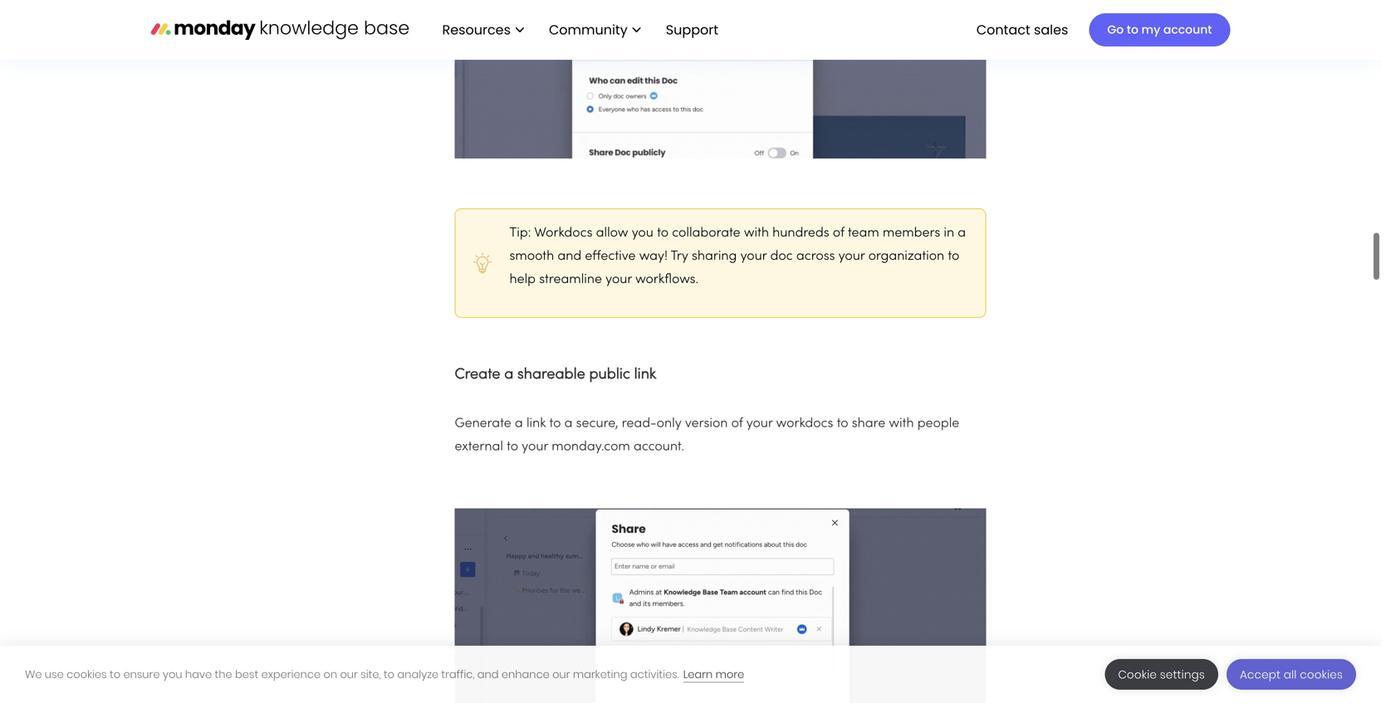 Task type: locate. For each thing, give the bounding box(es) containing it.
sharing
[[692, 251, 737, 263]]

only
[[657, 418, 682, 430]]

our
[[340, 668, 358, 683], [553, 668, 570, 683]]

a right in
[[958, 227, 966, 240]]

learn more link
[[684, 668, 745, 683]]

monday.com
[[552, 441, 630, 454]]

0 horizontal spatial cookies
[[67, 668, 107, 683]]

0 vertical spatial you
[[632, 227, 654, 240]]

link right public
[[634, 368, 657, 382]]

allow
[[596, 227, 629, 240]]

a left secure,
[[565, 418, 573, 430]]

your down effective
[[606, 274, 632, 286]]

accept
[[1240, 668, 1281, 683]]

to
[[1127, 22, 1139, 38], [657, 227, 669, 240], [948, 251, 960, 263], [550, 418, 561, 430], [837, 418, 849, 430], [507, 441, 519, 454], [110, 668, 121, 683], [384, 668, 395, 683]]

link down shareable
[[527, 418, 546, 430]]

2 cookies from the left
[[1300, 668, 1343, 683]]

smooth
[[510, 251, 554, 263]]

our right the on
[[340, 668, 358, 683]]

of
[[833, 227, 845, 240], [732, 418, 743, 430]]

sales
[[1034, 20, 1069, 39]]

0 horizontal spatial link
[[527, 418, 546, 430]]

a inside to a secure, read-only version of your workdocs to share with people external to your monday.com account.
[[565, 418, 573, 430]]

shareable
[[518, 368, 586, 382]]

0 vertical spatial of
[[833, 227, 845, 240]]

1 cookies from the left
[[67, 668, 107, 683]]

with left hundreds at the right of page
[[744, 227, 769, 240]]

marketing
[[573, 668, 628, 683]]

cookies right 'all'
[[1300, 668, 1343, 683]]

link
[[634, 368, 657, 382], [527, 418, 546, 430]]

experience
[[261, 668, 321, 683]]

0 horizontal spatial and
[[478, 668, 499, 683]]

with
[[744, 227, 769, 240], [889, 418, 914, 430]]

1 vertical spatial of
[[732, 418, 743, 430]]

community link
[[541, 16, 649, 44]]

1 horizontal spatial our
[[553, 668, 570, 683]]

of left team
[[833, 227, 845, 240]]

we
[[25, 668, 42, 683]]

of right version
[[732, 418, 743, 430]]

version
[[685, 418, 728, 430]]

to right site,
[[384, 668, 395, 683]]

and
[[558, 251, 582, 263], [478, 668, 499, 683]]

analyze
[[397, 668, 439, 683]]

the
[[215, 668, 232, 683]]

contact sales link
[[969, 16, 1077, 44]]

list
[[426, 0, 732, 60]]

your
[[741, 251, 767, 263], [839, 251, 865, 263], [606, 274, 632, 286], [747, 418, 773, 430], [522, 441, 548, 454]]

collaborate
[[672, 227, 741, 240]]

you
[[632, 227, 654, 240], [163, 668, 182, 683]]

go to my account
[[1108, 22, 1213, 38]]

and up streamline
[[558, 251, 582, 263]]

0 horizontal spatial of
[[732, 418, 743, 430]]

go
[[1108, 22, 1124, 38]]

use
[[45, 668, 64, 683]]

in
[[944, 227, 955, 240]]

workdocs allow you to collaborate with hundreds of team members in a smooth and effective way! try sharing your doc across your organization to help streamline your workflows.
[[510, 227, 966, 286]]

workflows.
[[636, 274, 699, 286]]

1 vertical spatial with
[[889, 418, 914, 430]]

and inside workdocs allow you to collaborate with hundreds of team members in a smooth and effective way! try sharing your doc across your organization to help streamline your workflows.
[[558, 251, 582, 263]]

0 horizontal spatial with
[[744, 227, 769, 240]]

1 horizontal spatial cookies
[[1300, 668, 1343, 683]]

with right share
[[889, 418, 914, 430]]

workdocs
[[777, 418, 834, 430]]

to a secure, read-only version of your workdocs to share with people external to your monday.com account.
[[455, 418, 960, 454]]

you left have
[[163, 668, 182, 683]]

and right traffic,
[[478, 668, 499, 683]]

cookie
[[1119, 668, 1157, 683]]

0 horizontal spatial our
[[340, 668, 358, 683]]

support link
[[658, 16, 732, 44], [666, 20, 724, 39]]

create a shareable public link
[[455, 368, 657, 382]]

cookies inside button
[[1300, 668, 1343, 683]]

1 horizontal spatial with
[[889, 418, 914, 430]]

cookie settings button
[[1105, 660, 1219, 690]]

cookies right use
[[67, 668, 107, 683]]

your left workdocs
[[747, 418, 773, 430]]

have
[[185, 668, 212, 683]]

to left secure,
[[550, 418, 561, 430]]

resources
[[442, 20, 511, 39]]

to right go
[[1127, 22, 1139, 38]]

a inside workdocs allow you to collaborate with hundreds of team members in a smooth and effective way! try sharing your doc across your organization to help streamline your workflows.
[[958, 227, 966, 240]]

learn
[[684, 668, 713, 683]]

cookies
[[67, 668, 107, 683], [1300, 668, 1343, 683]]

a for create a shareable public link
[[504, 368, 514, 382]]

more
[[716, 668, 745, 683]]

0 vertical spatial and
[[558, 251, 582, 263]]

workdocs
[[535, 227, 593, 240]]

a right create
[[504, 368, 514, 382]]

way!
[[639, 251, 668, 263]]

our right enhance in the left bottom of the page
[[553, 668, 570, 683]]

1 horizontal spatial link
[[634, 368, 657, 382]]

settings
[[1160, 668, 1206, 683]]

0 horizontal spatial you
[[163, 668, 182, 683]]

team
[[848, 227, 880, 240]]

secure,
[[576, 418, 619, 430]]

cookie settings
[[1119, 668, 1206, 683]]

a
[[958, 227, 966, 240], [504, 368, 514, 382], [515, 418, 523, 430], [565, 418, 573, 430]]

of inside workdocs allow you to collaborate with hundreds of team members in a smooth and effective way! try sharing your doc across your organization to help streamline your workflows.
[[833, 227, 845, 240]]

a right generate
[[515, 418, 523, 430]]

list containing resources
[[426, 0, 732, 60]]

1 horizontal spatial and
[[558, 251, 582, 263]]

0 vertical spatial with
[[744, 227, 769, 240]]

1 vertical spatial and
[[478, 668, 499, 683]]

members
[[883, 227, 941, 240]]

dialog
[[0, 646, 1382, 704]]

0 vertical spatial link
[[634, 368, 657, 382]]

1 horizontal spatial you
[[632, 227, 654, 240]]

1 horizontal spatial of
[[833, 227, 845, 240]]

1 vertical spatial you
[[163, 668, 182, 683]]

shareable image
[[455, 509, 987, 704]]

ensure
[[123, 668, 160, 683]]

dialog containing cookie settings
[[0, 646, 1382, 704]]

streamline
[[539, 274, 602, 286]]

1 vertical spatial link
[[527, 418, 546, 430]]

community
[[549, 20, 628, 39]]

contact sales
[[977, 20, 1069, 39]]

2 our from the left
[[553, 668, 570, 683]]

you up way! at the top left of page
[[632, 227, 654, 240]]

resources link
[[434, 16, 533, 44]]

generate
[[455, 418, 512, 430]]



Task type: vqa. For each thing, say whether or not it's contained in the screenshot.
the rightmost You
yes



Task type: describe. For each thing, give the bounding box(es) containing it.
a for generate a link
[[515, 418, 523, 430]]

enhance
[[502, 668, 550, 683]]

go to my account link
[[1090, 13, 1231, 47]]

share
[[852, 418, 886, 430]]

create
[[455, 368, 501, 382]]

and inside dialog
[[478, 668, 499, 683]]

you inside workdocs allow you to collaborate with hundreds of team members in a smooth and effective way! try sharing your doc across your organization to help streamline your workflows.
[[632, 227, 654, 240]]

my
[[1142, 22, 1161, 38]]

to up way! at the top left of page
[[657, 227, 669, 240]]

external
[[455, 441, 503, 454]]

we use cookies to ensure you have the best experience on our site, to analyze traffic, and enhance our marketing activities. learn more
[[25, 668, 745, 683]]

a for to a secure, read-only version of your workdocs to share with people external to your monday.com account.
[[565, 418, 573, 430]]

of inside to a secure, read-only version of your workdocs to share with people external to your monday.com account.
[[732, 418, 743, 430]]

help
[[510, 274, 536, 286]]

all
[[1284, 668, 1297, 683]]

site,
[[361, 668, 381, 683]]

to down generate a link in the left of the page
[[507, 441, 519, 454]]

main element
[[426, 0, 1231, 60]]

1 our from the left
[[340, 668, 358, 683]]

public
[[589, 368, 631, 382]]

monday.com logo image
[[151, 12, 409, 47]]

account.
[[634, 441, 685, 454]]

accept all cookies
[[1240, 668, 1343, 683]]

across
[[797, 251, 835, 263]]

your left doc
[[741, 251, 767, 263]]

your down generate a link in the left of the page
[[522, 441, 548, 454]]

effective
[[585, 251, 636, 263]]

tip:
[[510, 227, 531, 240]]

account
[[1164, 22, 1213, 38]]

best
[[235, 668, 259, 683]]

cookies for all
[[1300, 668, 1343, 683]]

to inside main element
[[1127, 22, 1139, 38]]

read-
[[622, 418, 657, 430]]

contact
[[977, 20, 1031, 39]]

to left share
[[837, 418, 849, 430]]

your down team
[[839, 251, 865, 263]]

on
[[324, 668, 337, 683]]

traffic,
[[441, 668, 475, 683]]

accept all cookies button
[[1227, 660, 1357, 690]]

to left ensure
[[110, 668, 121, 683]]

try
[[671, 251, 689, 263]]

hundreds
[[773, 227, 830, 240]]

share image
[[455, 0, 987, 159]]

cookies for use
[[67, 668, 107, 683]]

activities.
[[630, 668, 679, 683]]

organization
[[869, 251, 945, 263]]

to down in
[[948, 251, 960, 263]]

doc
[[771, 251, 793, 263]]

with inside workdocs allow you to collaborate with hundreds of team members in a smooth and effective way! try sharing your doc across your organization to help streamline your workflows.
[[744, 227, 769, 240]]

people
[[918, 418, 960, 430]]

generate a link
[[455, 418, 550, 430]]

with inside to a secure, read-only version of your workdocs to share with people external to your monday.com account.
[[889, 418, 914, 430]]

support
[[666, 20, 719, 39]]



